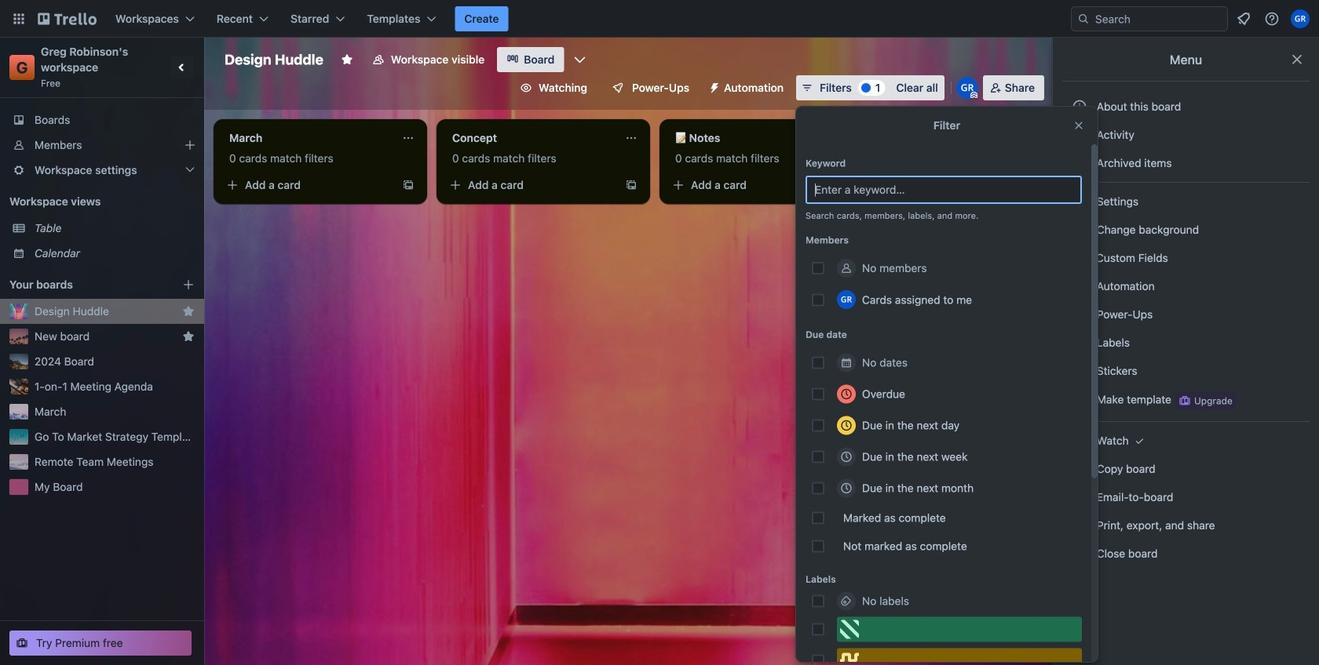 Task type: vqa. For each thing, say whether or not it's contained in the screenshot.
Upgrade within the Upgrade this Workspace Get unlimited boards, advanced automation, and more.
no



Task type: locate. For each thing, give the bounding box(es) containing it.
0 vertical spatial starred icon image
[[182, 305, 195, 318]]

2 horizontal spatial create from template… image
[[848, 179, 861, 192]]

Board name text field
[[217, 47, 331, 72]]

create from template… image
[[402, 179, 415, 192], [625, 179, 638, 192], [848, 179, 861, 192]]

None text field
[[220, 126, 396, 151], [666, 126, 842, 151], [220, 126, 396, 151], [666, 126, 842, 151]]

1 vertical spatial greg robinson (gregrobinson96) image
[[837, 291, 856, 309]]

1 horizontal spatial create from template… image
[[625, 179, 638, 192]]

1 horizontal spatial greg robinson (gregrobinson96) image
[[956, 77, 978, 99]]

1 starred icon image from the top
[[182, 305, 195, 318]]

star or unstar board image
[[341, 53, 353, 66]]

3 create from template… image from the left
[[848, 179, 861, 192]]

1 sm image from the top
[[1072, 127, 1088, 143]]

this member is an admin of this board. image
[[970, 92, 977, 99]]

add board image
[[182, 279, 195, 291]]

6 sm image from the top
[[1072, 518, 1088, 534]]

search image
[[1077, 13, 1090, 25]]

Search field
[[1090, 8, 1227, 30]]

starred icon image
[[182, 305, 195, 318], [182, 331, 195, 343]]

2 create from template… image from the left
[[625, 179, 638, 192]]

0 horizontal spatial create from template… image
[[402, 179, 415, 192]]

greg robinson (gregrobinson96) image
[[956, 77, 978, 99], [837, 291, 856, 309]]

1 vertical spatial starred icon image
[[182, 331, 195, 343]]

0 horizontal spatial greg robinson (gregrobinson96) image
[[837, 291, 856, 309]]

sm image
[[702, 75, 724, 97], [1072, 155, 1088, 171], [1072, 194, 1088, 210], [1072, 279, 1088, 294], [1072, 364, 1088, 379], [1072, 433, 1088, 449], [1132, 433, 1148, 449], [1072, 462, 1088, 477], [1072, 547, 1088, 562]]

0 vertical spatial greg robinson (gregrobinson96) image
[[956, 77, 978, 99]]

open information menu image
[[1264, 11, 1280, 27]]

sm image
[[1072, 127, 1088, 143], [1072, 307, 1088, 323], [1072, 335, 1088, 351], [1072, 392, 1088, 408], [1072, 490, 1088, 506], [1072, 518, 1088, 534]]

your boards with 8 items element
[[9, 276, 159, 294]]

1 create from template… image from the left
[[402, 179, 415, 192]]

0 notifications image
[[1234, 9, 1253, 28]]



Task type: describe. For each thing, give the bounding box(es) containing it.
customize views image
[[572, 52, 588, 68]]

back to home image
[[38, 6, 97, 31]]

color: green, title: none element
[[837, 618, 1082, 643]]

2 starred icon image from the top
[[182, 331, 195, 343]]

greg robinson (gregrobinson96) image
[[1291, 9, 1310, 28]]

3 sm image from the top
[[1072, 335, 1088, 351]]

5 sm image from the top
[[1072, 490, 1088, 506]]

workspace navigation collapse icon image
[[171, 57, 193, 79]]

primary element
[[0, 0, 1319, 38]]

2 sm image from the top
[[1072, 307, 1088, 323]]

4 sm image from the top
[[1072, 392, 1088, 408]]

Enter a keyword… text field
[[806, 176, 1082, 204]]

color: yellow, title: none element
[[837, 649, 1082, 666]]

close popover image
[[1073, 119, 1085, 132]]



